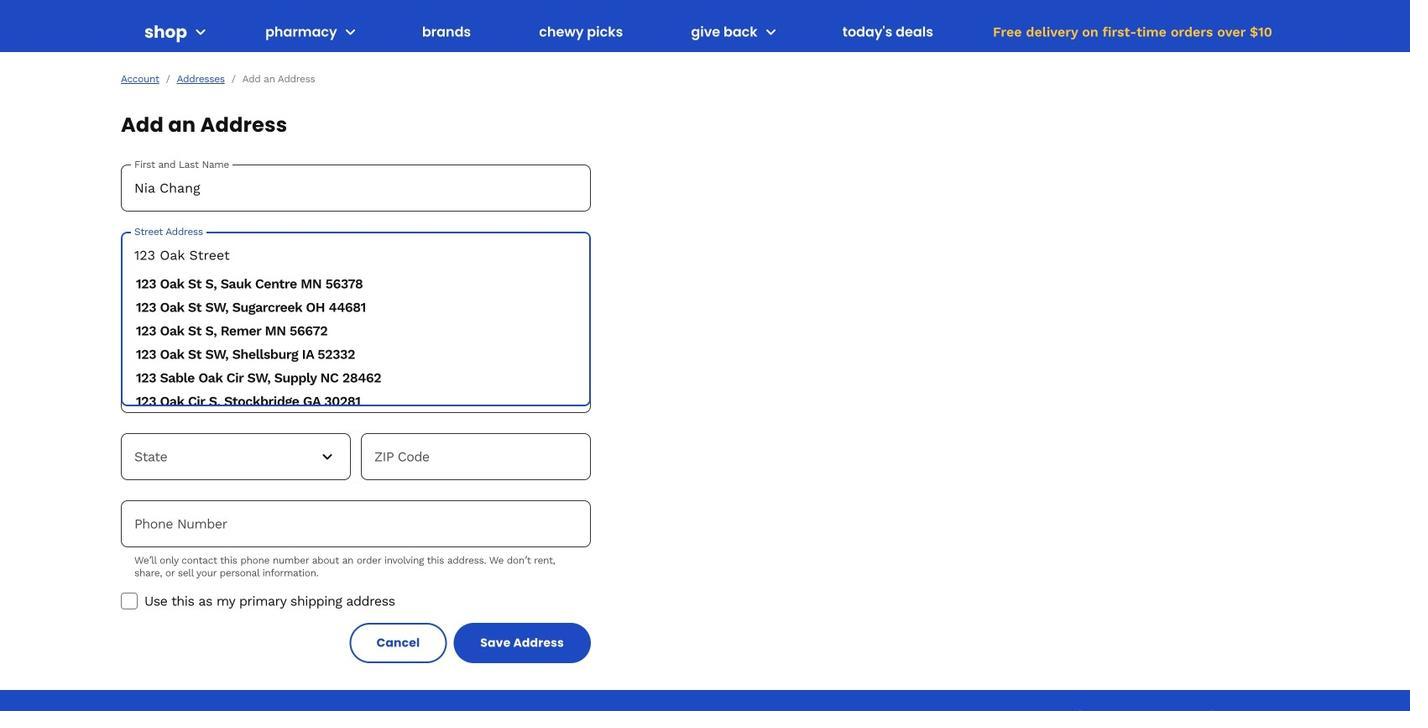 Task type: locate. For each thing, give the bounding box(es) containing it.
pharmacy menu image
[[341, 22, 361, 42]]

give back menu image
[[761, 22, 781, 42]]

None telephone field
[[121, 500, 591, 547]]

None text field
[[121, 165, 591, 212], [121, 299, 591, 346], [361, 433, 591, 480], [121, 165, 591, 212], [121, 299, 591, 346], [361, 433, 591, 480]]

list box
[[121, 272, 591, 413]]

None text field
[[121, 232, 591, 279], [121, 366, 591, 413], [121, 232, 591, 279], [121, 366, 591, 413]]



Task type: vqa. For each thing, say whether or not it's contained in the screenshot.
text field
yes



Task type: describe. For each thing, give the bounding box(es) containing it.
menu image
[[191, 22, 211, 42]]

site banner
[[0, 0, 1411, 52]]



